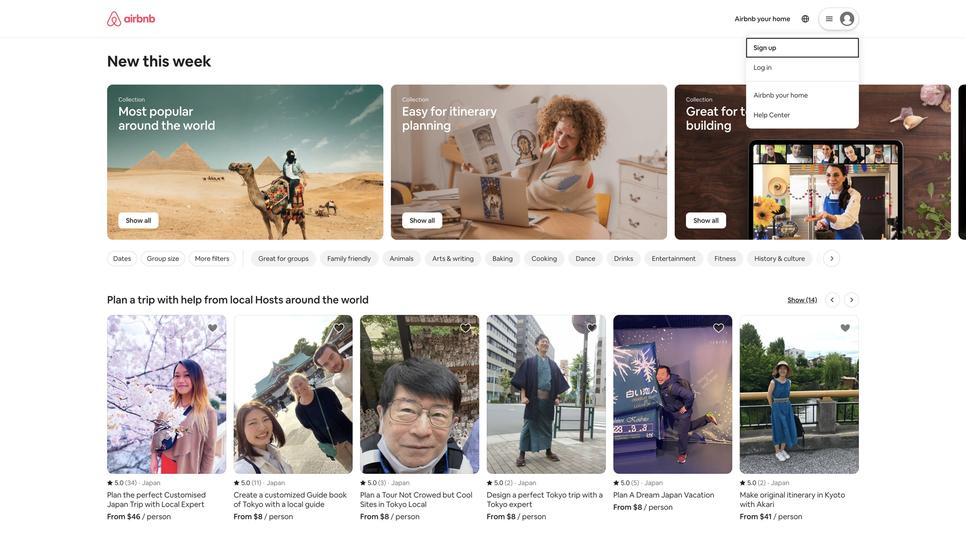 Task type: vqa. For each thing, say whether or not it's contained in the screenshot.
suited
no



Task type: locate. For each thing, give the bounding box(es) containing it.
& for arts
[[447, 254, 452, 263]]

person inside design a perfect tokyo trip with a tokyo expert group
[[522, 512, 547, 521]]

save this experience image
[[587, 323, 598, 334], [840, 323, 851, 334]]

show up animals at the left of the page
[[410, 216, 427, 225]]

· inside create a customized guide book of tokyo with a local guide group
[[263, 478, 265, 487]]

rating 5.0 out of 5; 2 reviews image inside make original itinerary in kyoto with akari group
[[740, 478, 766, 487]]

groups
[[288, 254, 309, 263]]

1 save this experience image from the left
[[587, 323, 598, 334]]

great for groups button
[[251, 251, 316, 267]]

rating 5.0 out of 5; 2 reviews image inside design a perfect tokyo trip with a tokyo expert group
[[487, 478, 513, 487]]

2 rating 5.0 out of 5; 2 reviews image from the left
[[740, 478, 766, 487]]

airbnb your home for top "airbnb your home" link
[[735, 15, 791, 23]]

all for building
[[712, 216, 719, 225]]

(14)
[[806, 296, 818, 304]]

airbnb for top "airbnb your home" link
[[735, 15, 756, 23]]

show all
[[126, 216, 151, 225], [410, 216, 435, 225], [694, 216, 719, 225]]

show all up dates
[[126, 216, 151, 225]]

sign
[[754, 43, 767, 52]]

5.0 for plan the perfect customised japan trip with local expert group
[[115, 478, 124, 487]]

profile element
[[565, 0, 859, 129]]

collection up building
[[686, 96, 713, 103]]

2 japan from the left
[[267, 478, 285, 487]]

2 collection from the left
[[402, 96, 429, 103]]

( inside create a customized guide book of tokyo with a local guide group
[[252, 478, 254, 487]]

home up up
[[773, 15, 791, 23]]

· inside make original itinerary in kyoto with akari group
[[768, 478, 770, 487]]

around
[[118, 118, 159, 133], [286, 293, 320, 307]]

· for the rating 5.0 out of 5; 3 reviews image
[[388, 478, 390, 487]]

&
[[447, 254, 452, 263], [778, 254, 783, 263]]

your for the bottom "airbnb your home" link
[[776, 91, 790, 99]]

0 horizontal spatial show all
[[126, 216, 151, 225]]

4 ) from the left
[[511, 478, 513, 487]]

0 horizontal spatial collection
[[118, 96, 145, 103]]

1 horizontal spatial the
[[322, 293, 339, 307]]

save this experience image inside design a perfect tokyo trip with a tokyo expert group
[[587, 323, 598, 334]]

$8 inside create a customized guide book of tokyo with a local guide group
[[254, 512, 263, 521]]

3 all from the left
[[712, 216, 719, 225]]

0 horizontal spatial the
[[161, 118, 181, 133]]

person for rating 5.0 out of 5; 5 reviews image
[[649, 502, 673, 512]]

from for design a perfect tokyo trip with a tokyo expert group
[[487, 512, 505, 521]]

person inside plan the perfect customised japan trip with local expert group
[[147, 512, 171, 521]]

sign up
[[754, 43, 777, 52]]

$8 inside design a perfect tokyo trip with a tokyo expert group
[[507, 512, 516, 521]]

size
[[168, 254, 179, 263]]

dates
[[113, 254, 131, 263]]

( for make original itinerary in kyoto with akari group
[[758, 478, 760, 487]]

from for create a customized guide book of tokyo with a local guide group
[[234, 512, 252, 521]]

1 collection from the left
[[118, 96, 145, 103]]

1 vertical spatial great
[[259, 254, 276, 263]]

0 horizontal spatial show all link
[[118, 213, 159, 228]]

( for 'plan a dream japan vacation' group
[[632, 478, 634, 487]]

1 horizontal spatial all
[[428, 216, 435, 225]]

fitness button
[[707, 251, 744, 267]]

· inside plan the perfect customised japan trip with local expert group
[[139, 478, 140, 487]]

collection great for team building
[[686, 96, 770, 133]]

( for plan the perfect customised japan trip with local expert group
[[125, 478, 127, 487]]

magic element
[[824, 254, 842, 263]]

/ inside make original itinerary in kyoto with akari group
[[774, 512, 777, 521]]

0 horizontal spatial around
[[118, 118, 159, 133]]

world inside collection most popular around the world
[[183, 118, 215, 133]]

home
[[773, 15, 791, 23], [791, 91, 808, 99]]

1 horizontal spatial around
[[286, 293, 320, 307]]

1 horizontal spatial show all link
[[402, 213, 443, 228]]

/ for rating 5.0 out of 5; 2 reviews image inside design a perfect tokyo trip with a tokyo expert group
[[518, 512, 521, 521]]

plan a trip with help from local hosts around the world
[[107, 293, 369, 307]]

1 horizontal spatial &
[[778, 254, 783, 263]]

show all up fitness
[[694, 216, 719, 225]]

1 & from the left
[[447, 254, 452, 263]]

1 ( from the left
[[125, 478, 127, 487]]

3 5.0 from the left
[[368, 478, 377, 487]]

4 save this experience image from the left
[[714, 323, 725, 334]]

· for rating 5.0 out of 5; 5 reviews image
[[641, 478, 643, 487]]

1 vertical spatial your
[[776, 91, 790, 99]]

new this week
[[107, 51, 211, 71]]

/ inside plan a tour not crowed but cool sites in tokyo local group
[[391, 512, 394, 521]]

from $8 / person inside 'plan a dream japan vacation' group
[[614, 502, 673, 512]]

4 5.0 from the left
[[495, 478, 504, 487]]

collection inside collection great for team building
[[686, 96, 713, 103]]

/
[[644, 502, 647, 512], [142, 512, 145, 521], [264, 512, 267, 521], [391, 512, 394, 521], [518, 512, 521, 521], [774, 512, 777, 521]]

rating 5.0 out of 5; 2 reviews image for $8
[[487, 478, 513, 487]]

hosts
[[255, 293, 283, 307]]

great inside collection great for team building
[[686, 103, 719, 119]]

airbnb your home
[[735, 15, 791, 23], [754, 91, 808, 99]]

show all up arts
[[410, 216, 435, 225]]

japan inside create a customized guide book of tokyo with a local guide group
[[267, 478, 285, 487]]

all for planning
[[428, 216, 435, 225]]

) inside plan a tour not crowed but cool sites in tokyo local group
[[384, 478, 386, 487]]

collection
[[118, 96, 145, 103], [402, 96, 429, 103], [686, 96, 713, 103]]

cooking button
[[524, 251, 565, 267]]

from inside 'plan a dream japan vacation' group
[[614, 502, 632, 512]]

the down family
[[322, 293, 339, 307]]

5 japan from the left
[[645, 478, 663, 487]]

( inside plan the perfect customised japan trip with local expert group
[[125, 478, 127, 487]]

· japan inside design a perfect tokyo trip with a tokyo expert group
[[515, 478, 537, 487]]

5.0 for design a perfect tokyo trip with a tokyo expert group
[[495, 478, 504, 487]]

1 · from the left
[[139, 478, 140, 487]]

the right most
[[161, 118, 181, 133]]

all up arts
[[428, 216, 435, 225]]

2 ( from the left
[[252, 478, 254, 487]]

2 inside design a perfect tokyo trip with a tokyo expert group
[[507, 478, 511, 487]]

center
[[770, 111, 791, 119]]

1 horizontal spatial show all
[[410, 216, 435, 225]]

baking element
[[493, 254, 513, 263]]

0 horizontal spatial 2
[[507, 478, 511, 487]]

plan the perfect customised japan trip with local expert group
[[107, 315, 226, 521]]

1 rating 5.0 out of 5; 2 reviews image from the left
[[487, 478, 513, 487]]

airbnb
[[735, 15, 756, 23], [754, 91, 775, 99]]

0 horizontal spatial world
[[183, 118, 215, 133]]

5.0 inside plan a tour not crowed but cool sites in tokyo local group
[[368, 478, 377, 487]]

show all link for most popular around the world
[[118, 213, 159, 228]]

· japan
[[139, 478, 161, 487], [263, 478, 285, 487], [388, 478, 410, 487], [515, 478, 537, 487], [641, 478, 663, 487], [768, 478, 790, 487]]

for left groups
[[277, 254, 286, 263]]

2 show all from the left
[[410, 216, 435, 225]]

3 · from the left
[[388, 478, 390, 487]]

2 & from the left
[[778, 254, 783, 263]]

from for plan the perfect customised japan trip with local expert group
[[107, 512, 125, 521]]

airbnb your home link up sign at the right of page
[[730, 9, 796, 29]]

from inside design a perfect tokyo trip with a tokyo expert group
[[487, 512, 505, 521]]

0 horizontal spatial save this experience image
[[587, 323, 598, 334]]

3 show all link from the left
[[686, 213, 727, 228]]

1 horizontal spatial for
[[431, 103, 447, 119]]

home up the help center link
[[791, 91, 808, 99]]

all
[[144, 216, 151, 225], [428, 216, 435, 225], [712, 216, 719, 225]]

6 ( from the left
[[758, 478, 760, 487]]

your up sign up
[[758, 15, 772, 23]]

1 horizontal spatial your
[[776, 91, 790, 99]]

1 japan from the left
[[142, 478, 161, 487]]

show (14) link
[[788, 295, 818, 305]]

2 2 from the left
[[760, 478, 764, 487]]

4 · from the left
[[515, 478, 516, 487]]

collection inside collection easy for itinerary planning
[[402, 96, 429, 103]]

show
[[126, 216, 143, 225], [410, 216, 427, 225], [694, 216, 711, 225], [788, 296, 805, 304]]

2 show all link from the left
[[402, 213, 443, 228]]

3 ) from the left
[[384, 478, 386, 487]]

show all link
[[118, 213, 159, 228], [402, 213, 443, 228], [686, 213, 727, 228]]

2 save this experience image from the left
[[334, 323, 345, 334]]

& for history
[[778, 254, 783, 263]]

5.0 ( 2 ) inside design a perfect tokyo trip with a tokyo expert group
[[495, 478, 513, 487]]

/ for rating 5.0 out of 5; 5 reviews image
[[644, 502, 647, 512]]

arts
[[433, 254, 446, 263]]

1 2 from the left
[[507, 478, 511, 487]]

2 horizontal spatial for
[[721, 103, 738, 119]]

history & culture element
[[755, 254, 805, 263]]

5.0 inside create a customized guide book of tokyo with a local guide group
[[241, 478, 250, 487]]

2 horizontal spatial show all link
[[686, 213, 727, 228]]

5.0 ( 2 )
[[495, 478, 513, 487], [748, 478, 766, 487]]

collection most popular around the world
[[118, 96, 215, 133]]

0 horizontal spatial for
[[277, 254, 286, 263]]

/ for rating 5.0 out of 5; 2 reviews image within make original itinerary in kyoto with akari group
[[774, 512, 777, 521]]

3 · japan from the left
[[388, 478, 410, 487]]

for inside collection easy for itinerary planning
[[431, 103, 447, 119]]

collection inside collection most popular around the world
[[118, 96, 145, 103]]

world
[[183, 118, 215, 133], [341, 293, 369, 307]]

6 japan from the left
[[771, 478, 790, 487]]

)
[[135, 478, 137, 487], [259, 478, 261, 487], [384, 478, 386, 487], [511, 478, 513, 487], [637, 478, 640, 487], [764, 478, 766, 487]]

your
[[758, 15, 772, 23], [776, 91, 790, 99]]

japan inside group
[[645, 478, 663, 487]]

5.0 ( 2 ) inside make original itinerary in kyoto with akari group
[[748, 478, 766, 487]]

0 horizontal spatial 5.0 ( 2 )
[[495, 478, 513, 487]]

0 vertical spatial the
[[161, 118, 181, 133]]

0 vertical spatial home
[[773, 15, 791, 23]]

( inside plan a tour not crowed but cool sites in tokyo local group
[[378, 478, 380, 487]]

easy
[[402, 103, 428, 119]]

0 vertical spatial great
[[686, 103, 719, 119]]

show for easy for itinerary planning
[[410, 216, 427, 225]]

4 japan from the left
[[518, 478, 537, 487]]

all up fitness
[[712, 216, 719, 225]]

1 horizontal spatial rating 5.0 out of 5; 2 reviews image
[[740, 478, 766, 487]]

) inside create a customized guide book of tokyo with a local guide group
[[259, 478, 261, 487]]

) inside make original itinerary in kyoto with akari group
[[764, 478, 766, 487]]

1 vertical spatial home
[[791, 91, 808, 99]]

show all for easy for itinerary planning
[[410, 216, 435, 225]]

save this experience image for 5.0 ( 5 )
[[714, 323, 725, 334]]

/ inside plan the perfect customised japan trip with local expert group
[[142, 512, 145, 521]]

2 all from the left
[[428, 216, 435, 225]]

from $8 / person inside plan a tour not crowed but cool sites in tokyo local group
[[360, 512, 420, 521]]

2 inside make original itinerary in kyoto with akari group
[[760, 478, 764, 487]]

5 5.0 from the left
[[621, 478, 630, 487]]

( inside design a perfect tokyo trip with a tokyo expert group
[[505, 478, 507, 487]]

for right easy
[[431, 103, 447, 119]]

34
[[127, 478, 135, 487]]

1 horizontal spatial collection
[[402, 96, 429, 103]]

collection up easy
[[402, 96, 429, 103]]

entertainment element
[[652, 254, 696, 263]]

2 horizontal spatial show all
[[694, 216, 719, 225]]

collection for easy
[[402, 96, 429, 103]]

5.0 inside make original itinerary in kyoto with akari group
[[748, 478, 757, 487]]

for for building
[[721, 103, 738, 119]]

3 japan from the left
[[392, 478, 410, 487]]

for inside collection great for team building
[[721, 103, 738, 119]]

collection up most
[[118, 96, 145, 103]]

0 horizontal spatial all
[[144, 216, 151, 225]]

show all link for easy for itinerary planning
[[402, 213, 443, 228]]

3 ( from the left
[[378, 478, 380, 487]]

2 · from the left
[[263, 478, 265, 487]]

$8 inside 'plan a dream japan vacation' group
[[634, 502, 643, 512]]

4 ( from the left
[[505, 478, 507, 487]]

airbnb your home up sign at the right of page
[[735, 15, 791, 23]]

) inside 'plan a dream japan vacation' group
[[637, 478, 640, 487]]

from $8 / person for 5.0 ( 2 )
[[487, 512, 547, 521]]

rating 5.0 out of 5; 3 reviews image
[[360, 478, 386, 487]]

collection for most
[[118, 96, 145, 103]]

2 horizontal spatial all
[[712, 216, 719, 225]]

3 show all from the left
[[694, 216, 719, 225]]

japan inside group
[[142, 478, 161, 487]]

show all link up dates
[[118, 213, 159, 228]]

person inside plan a tour not crowed but cool sites in tokyo local group
[[396, 512, 420, 521]]

$8 inside plan a tour not crowed but cool sites in tokyo local group
[[380, 512, 389, 521]]

) for the rating 5.0 out of 5; 3 reviews image
[[384, 478, 386, 487]]

6 ) from the left
[[764, 478, 766, 487]]

japan for rating 5.0 out of 5; 5 reviews image
[[645, 478, 663, 487]]

3 collection from the left
[[686, 96, 713, 103]]

from $41 / person
[[740, 512, 803, 521]]

& right arts
[[447, 254, 452, 263]]

$41
[[760, 512, 772, 521]]

show all link up fitness
[[686, 213, 727, 228]]

from inside plan a tour not crowed but cool sites in tokyo local group
[[360, 512, 379, 521]]

writing
[[453, 254, 474, 263]]

animals
[[390, 254, 414, 263]]

drinks button
[[607, 251, 641, 267]]

team
[[741, 103, 770, 119]]

5.0 for create a customized guide book of tokyo with a local guide group
[[241, 478, 250, 487]]

1 ) from the left
[[135, 478, 137, 487]]

· japan inside create a customized guide book of tokyo with a local guide group
[[263, 478, 285, 487]]

1 all from the left
[[144, 216, 151, 225]]

· japan inside plan a tour not crowed but cool sites in tokyo local group
[[388, 478, 410, 487]]

5.0 inside plan the perfect customised japan trip with local expert group
[[115, 478, 124, 487]]

rating 5.0 out of 5; 2 reviews image
[[487, 478, 513, 487], [740, 478, 766, 487]]

5.0 ( 2 ) for $8
[[495, 478, 513, 487]]

airbnb your home link
[[730, 9, 796, 29], [747, 85, 859, 105]]

2 save this experience image from the left
[[840, 323, 851, 334]]

) inside plan the perfect customised japan trip with local expert group
[[135, 478, 137, 487]]

show up fitness button
[[694, 216, 711, 225]]

from $8 / person for 5.0 ( 11 )
[[234, 512, 293, 521]]

home for the bottom "airbnb your home" link
[[791, 91, 808, 99]]

home for top "airbnb your home" link
[[773, 15, 791, 23]]

0 horizontal spatial great
[[259, 254, 276, 263]]

person inside create a customized guide book of tokyo with a local guide group
[[269, 512, 293, 521]]

from
[[204, 293, 228, 307]]

· inside design a perfect tokyo trip with a tokyo expert group
[[515, 478, 516, 487]]

from $8 / person inside create a customized guide book of tokyo with a local guide group
[[234, 512, 293, 521]]

airbnb up sign at the right of page
[[735, 15, 756, 23]]

1 horizontal spatial great
[[686, 103, 719, 119]]

1 horizontal spatial 2
[[760, 478, 764, 487]]

around inside collection most popular around the world
[[118, 118, 159, 133]]

2
[[507, 478, 511, 487], [760, 478, 764, 487]]

airbnb up team
[[754, 91, 775, 99]]

for
[[431, 103, 447, 119], [721, 103, 738, 119], [277, 254, 286, 263]]

2 for $8
[[507, 478, 511, 487]]

from inside make original itinerary in kyoto with akari group
[[740, 512, 759, 521]]

5.0 ( 2 ) for $41
[[748, 478, 766, 487]]

0 vertical spatial airbnb your home
[[735, 15, 791, 23]]

new this week group
[[0, 84, 967, 240]]

/ inside create a customized guide book of tokyo with a local guide group
[[264, 512, 267, 521]]

for left team
[[721, 103, 738, 119]]

show all for most popular around the world
[[126, 216, 151, 225]]

5 · from the left
[[641, 478, 643, 487]]

airbnb your home link down "log in" link
[[747, 85, 859, 105]]

2 5.0 from the left
[[241, 478, 250, 487]]

2 horizontal spatial collection
[[686, 96, 713, 103]]

1 show all link from the left
[[118, 213, 159, 228]]

6 5.0 from the left
[[748, 478, 757, 487]]

1 horizontal spatial world
[[341, 293, 369, 307]]

from inside create a customized guide book of tokyo with a local guide group
[[234, 512, 252, 521]]

( inside make original itinerary in kyoto with akari group
[[758, 478, 760, 487]]

· inside 'plan a dream japan vacation' group
[[641, 478, 643, 487]]

more
[[195, 254, 211, 263]]

6 · japan from the left
[[768, 478, 790, 487]]

save this experience image
[[207, 323, 218, 334], [334, 323, 345, 334], [460, 323, 472, 334], [714, 323, 725, 334]]

plan a dream japan vacation group
[[614, 315, 733, 512]]

$8
[[634, 502, 643, 512], [254, 512, 263, 521], [380, 512, 389, 521], [507, 512, 516, 521]]

great for groups
[[259, 254, 309, 263]]

2 · japan from the left
[[263, 478, 285, 487]]

0 vertical spatial airbnb
[[735, 15, 756, 23]]

0 vertical spatial around
[[118, 118, 159, 133]]

5.0 inside 'plan a dream japan vacation' group
[[621, 478, 630, 487]]

show all for great for team building
[[694, 216, 719, 225]]

0 horizontal spatial rating 5.0 out of 5; 2 reviews image
[[487, 478, 513, 487]]

1 5.0 ( 2 ) from the left
[[495, 478, 513, 487]]

japan inside plan a tour not crowed but cool sites in tokyo local group
[[392, 478, 410, 487]]

· japan for the rating 5.0 out of 5; 11 reviews image
[[263, 478, 285, 487]]

6 · from the left
[[768, 478, 770, 487]]

from $8 / person inside design a perfect tokyo trip with a tokyo expert group
[[487, 512, 547, 521]]

animals button
[[382, 251, 421, 267]]

person inside make original itinerary in kyoto with akari group
[[779, 512, 803, 521]]

save this experience image for 5.0 ( 11 )
[[334, 323, 345, 334]]

show left (14)
[[788, 296, 805, 304]]

1 horizontal spatial save this experience image
[[840, 323, 851, 334]]

airbnb your home up center
[[754, 91, 808, 99]]

from $8 / person
[[614, 502, 673, 512], [234, 512, 293, 521], [360, 512, 420, 521], [487, 512, 547, 521]]

all up group
[[144, 216, 151, 225]]

baking
[[493, 254, 513, 263]]

person inside 'plan a dream japan vacation' group
[[649, 502, 673, 512]]

5 ( from the left
[[632, 478, 634, 487]]

5.0 for plan a tour not crowed but cool sites in tokyo local group
[[368, 478, 377, 487]]

save this experience image inside create a customized guide book of tokyo with a local guide group
[[334, 323, 345, 334]]

your up center
[[776, 91, 790, 99]]

1 5.0 from the left
[[115, 478, 124, 487]]

& left culture
[[778, 254, 783, 263]]

dance button
[[569, 251, 603, 267]]

1 show all from the left
[[126, 216, 151, 225]]

person
[[649, 502, 673, 512], [147, 512, 171, 521], [269, 512, 293, 521], [396, 512, 420, 521], [522, 512, 547, 521], [779, 512, 803, 521]]

· japan inside plan the perfect customised japan trip with local expert group
[[139, 478, 161, 487]]

arts & writing element
[[433, 254, 474, 263]]

· japan inside 'plan a dream japan vacation' group
[[641, 478, 663, 487]]

1 vertical spatial airbnb your home
[[754, 91, 808, 99]]

0 horizontal spatial your
[[758, 15, 772, 23]]

1 · japan from the left
[[139, 478, 161, 487]]

0 vertical spatial your
[[758, 15, 772, 23]]

5 · japan from the left
[[641, 478, 663, 487]]

the
[[161, 118, 181, 133], [322, 293, 339, 307]]

0 horizontal spatial &
[[447, 254, 452, 263]]

show up dates
[[126, 216, 143, 225]]

great
[[686, 103, 719, 119], [259, 254, 276, 263]]

animals element
[[390, 254, 414, 263]]

5.0 ( 5 )
[[621, 478, 640, 487]]

japan
[[142, 478, 161, 487], [267, 478, 285, 487], [392, 478, 410, 487], [518, 478, 537, 487], [645, 478, 663, 487], [771, 478, 790, 487]]

1 save this experience image from the left
[[207, 323, 218, 334]]

collection for great
[[686, 96, 713, 103]]

2 ) from the left
[[259, 478, 261, 487]]

5 ) from the left
[[637, 478, 640, 487]]

japan for the rating 5.0 out of 5; 3 reviews image
[[392, 478, 410, 487]]

( for plan a tour not crowed but cool sites in tokyo local group
[[378, 478, 380, 487]]

log
[[754, 63, 765, 72]]

save this experience image for from $8 / person
[[587, 323, 598, 334]]

1 vertical spatial airbnb
[[754, 91, 775, 99]]

save this experience image inside make original itinerary in kyoto with akari group
[[840, 323, 851, 334]]

save this experience image for from $41 / person
[[840, 323, 851, 334]]

( inside 'plan a dream japan vacation' group
[[632, 478, 634, 487]]

rating 5.0 out of 5; 34 reviews image
[[107, 478, 137, 487]]

5.0 inside design a perfect tokyo trip with a tokyo expert group
[[495, 478, 504, 487]]

4 · japan from the left
[[515, 478, 537, 487]]

) for rating 5.0 out of 5; 5 reviews image
[[637, 478, 640, 487]]

with
[[157, 293, 179, 307]]

3 save this experience image from the left
[[460, 323, 472, 334]]

$8 for 5
[[634, 502, 643, 512]]

culture
[[784, 254, 805, 263]]

0 vertical spatial world
[[183, 118, 215, 133]]

1 vertical spatial around
[[286, 293, 320, 307]]

dance element
[[576, 254, 596, 263]]

· inside plan a tour not crowed but cool sites in tokyo local group
[[388, 478, 390, 487]]

2 5.0 ( 2 ) from the left
[[748, 478, 766, 487]]

from inside plan the perfect customised japan trip with local expert group
[[107, 512, 125, 521]]

· japan for rating 5.0 out of 5; 5 reviews image
[[641, 478, 663, 487]]

/ inside design a perfect tokyo trip with a tokyo expert group
[[518, 512, 521, 521]]

japan inside make original itinerary in kyoto with akari group
[[771, 478, 790, 487]]

show all link up arts
[[402, 213, 443, 228]]

collection easy for itinerary planning
[[402, 96, 497, 133]]

/ inside 'plan a dream japan vacation' group
[[644, 502, 647, 512]]

(
[[125, 478, 127, 487], [252, 478, 254, 487], [378, 478, 380, 487], [505, 478, 507, 487], [632, 478, 634, 487], [758, 478, 760, 487]]

1 horizontal spatial 5.0 ( 2 )
[[748, 478, 766, 487]]



Task type: describe. For each thing, give the bounding box(es) containing it.
family friendly
[[328, 254, 371, 263]]

drinks
[[615, 254, 634, 263]]

group
[[147, 254, 166, 263]]

plan a tour not crowed but cool sites in tokyo local group
[[360, 315, 480, 521]]

family
[[328, 254, 347, 263]]

( for create a customized guide book of tokyo with a local guide group
[[252, 478, 254, 487]]

building
[[686, 118, 732, 133]]

from $8 / person for 5.0 ( 5 )
[[614, 502, 673, 512]]

person for rating 5.0 out of 5; 2 reviews image within make original itinerary in kyoto with akari group
[[779, 512, 803, 521]]

rating 5.0 out of 5; 5 reviews image
[[614, 478, 640, 487]]

great inside button
[[259, 254, 276, 263]]

1 vertical spatial world
[[341, 293, 369, 307]]

more filters button
[[189, 251, 236, 266]]

/ for the rating 5.0 out of 5; 3 reviews image
[[391, 512, 394, 521]]

japan inside design a perfect tokyo trip with a tokyo expert group
[[518, 478, 537, 487]]

magic button
[[817, 251, 850, 267]]

japan for rating 5.0 out of 5; 34 reviews image
[[142, 478, 161, 487]]

magic
[[824, 254, 842, 263]]

from for plan a tour not crowed but cool sites in tokyo local group
[[360, 512, 379, 521]]

$46
[[127, 512, 140, 521]]

help
[[754, 111, 768, 119]]

from $46 / person
[[107, 512, 171, 521]]

log in
[[754, 63, 772, 72]]

group size button
[[141, 251, 185, 266]]

· japan inside make original itinerary in kyoto with akari group
[[768, 478, 790, 487]]

0 vertical spatial airbnb your home link
[[730, 9, 796, 29]]

5.0 ( 11 )
[[241, 478, 261, 487]]

fitness
[[715, 254, 736, 263]]

airbnb your home for the bottom "airbnb your home" link
[[754, 91, 808, 99]]

group size
[[147, 254, 179, 263]]

2 for $41
[[760, 478, 764, 487]]

5.0 for make original itinerary in kyoto with akari group
[[748, 478, 757, 487]]

drinks element
[[615, 254, 634, 263]]

) for rating 5.0 out of 5; 34 reviews image
[[135, 478, 137, 487]]

show for most popular around the world
[[126, 216, 143, 225]]

popular
[[149, 103, 193, 119]]

3
[[380, 478, 384, 487]]

friendly
[[348, 254, 371, 263]]

· japan for the rating 5.0 out of 5; 3 reviews image
[[388, 478, 410, 487]]

history & culture
[[755, 254, 805, 263]]

great for groups element
[[259, 254, 309, 263]]

( for design a perfect tokyo trip with a tokyo expert group
[[505, 478, 507, 487]]

save this experience image for 5.0 ( 34 )
[[207, 323, 218, 334]]

most
[[118, 103, 147, 119]]

5.0 ( 34 )
[[115, 478, 137, 487]]

a
[[130, 293, 135, 307]]

history & culture button
[[748, 251, 813, 267]]

in
[[767, 63, 772, 72]]

) inside design a perfect tokyo trip with a tokyo expert group
[[511, 478, 513, 487]]

5.0 ( 3 )
[[368, 478, 386, 487]]

this week
[[143, 51, 211, 71]]

arts & writing
[[433, 254, 474, 263]]

show inside "link"
[[788, 296, 805, 304]]

show for great for team building
[[694, 216, 711, 225]]

help
[[181, 293, 202, 307]]

make original itinerary in kyoto with akari group
[[740, 315, 859, 521]]

plan
[[107, 293, 128, 307]]

$8 for 2
[[507, 512, 516, 521]]

itinerary
[[450, 103, 497, 119]]

trip
[[138, 293, 155, 307]]

dates button
[[107, 251, 137, 266]]

the inside collection most popular around the world
[[161, 118, 181, 133]]

more filters
[[195, 254, 229, 263]]

design a perfect tokyo trip with a tokyo expert group
[[487, 315, 606, 521]]

for inside button
[[277, 254, 286, 263]]

· for the rating 5.0 out of 5; 11 reviews image
[[263, 478, 265, 487]]

rating 5.0 out of 5; 11 reviews image
[[234, 478, 261, 487]]

for for planning
[[431, 103, 447, 119]]

save this experience image for 5.0 ( 3 )
[[460, 323, 472, 334]]

family friendly element
[[328, 254, 371, 263]]

help center
[[754, 111, 791, 119]]

from for make original itinerary in kyoto with akari group
[[740, 512, 759, 521]]

filters
[[212, 254, 229, 263]]

cooking
[[532, 254, 557, 263]]

all for the
[[144, 216, 151, 225]]

dance
[[576, 254, 596, 263]]

create a customized guide book of tokyo with a local guide group
[[234, 315, 353, 521]]

airbnb for the bottom "airbnb your home" link
[[754, 91, 775, 99]]

planning
[[402, 118, 451, 133]]

log in link
[[747, 58, 859, 77]]

fitness element
[[715, 254, 736, 263]]

· for rating 5.0 out of 5; 34 reviews image
[[139, 478, 140, 487]]

help center link
[[747, 105, 859, 125]]

entertainment button
[[645, 251, 704, 267]]

show all link for great for team building
[[686, 213, 727, 228]]

arts & writing button
[[425, 251, 482, 267]]

) for the rating 5.0 out of 5; 11 reviews image
[[259, 478, 261, 487]]

/ for rating 5.0 out of 5; 34 reviews image
[[142, 512, 145, 521]]

history
[[755, 254, 777, 263]]

from $8 / person for 5.0 ( 3 )
[[360, 512, 420, 521]]

11
[[254, 478, 259, 487]]

person for rating 5.0 out of 5; 34 reviews image
[[147, 512, 171, 521]]

person for the rating 5.0 out of 5; 11 reviews image
[[269, 512, 293, 521]]

baking button
[[485, 251, 521, 267]]

5
[[634, 478, 637, 487]]

5.0 for 'plan a dream japan vacation' group
[[621, 478, 630, 487]]

$8 for 11
[[254, 512, 263, 521]]

· japan for rating 5.0 out of 5; 34 reviews image
[[139, 478, 161, 487]]

$8 for 3
[[380, 512, 389, 521]]

sign up link
[[747, 38, 859, 58]]

local
[[230, 293, 253, 307]]

japan for the rating 5.0 out of 5; 11 reviews image
[[267, 478, 285, 487]]

cooking element
[[532, 254, 557, 263]]

1 vertical spatial airbnb your home link
[[747, 85, 859, 105]]

your for top "airbnb your home" link
[[758, 15, 772, 23]]

from for 'plan a dream japan vacation' group
[[614, 502, 632, 512]]

/ for the rating 5.0 out of 5; 11 reviews image
[[264, 512, 267, 521]]

1 vertical spatial the
[[322, 293, 339, 307]]

entertainment
[[652, 254, 696, 263]]

person for the rating 5.0 out of 5; 3 reviews image
[[396, 512, 420, 521]]

family friendly button
[[320, 251, 379, 267]]

rating 5.0 out of 5; 2 reviews image for $41
[[740, 478, 766, 487]]

up
[[769, 43, 777, 52]]

new
[[107, 51, 140, 71]]

show (14)
[[788, 296, 818, 304]]

person for rating 5.0 out of 5; 2 reviews image inside design a perfect tokyo trip with a tokyo expert group
[[522, 512, 547, 521]]



